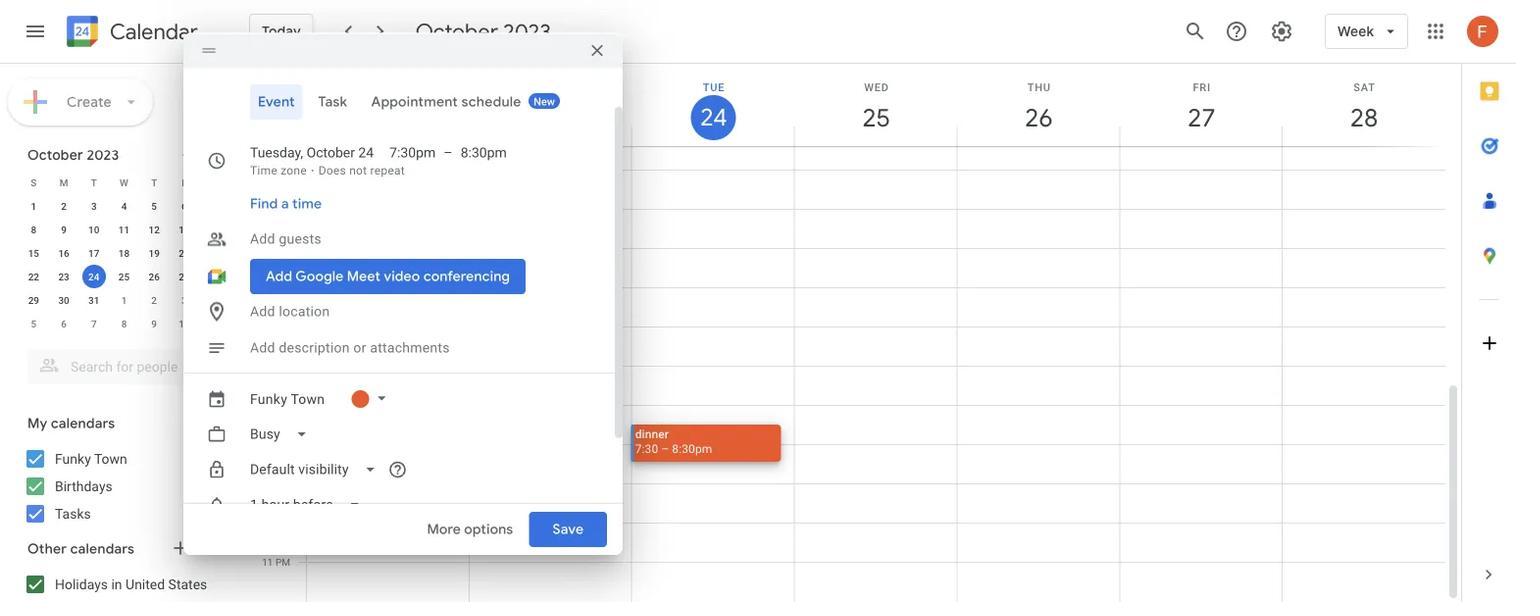 Task type: vqa. For each thing, say whether or not it's contained in the screenshot.
1st PM from the top of the grid containing 25
yes



Task type: locate. For each thing, give the bounding box(es) containing it.
pm
[[276, 164, 290, 176], [276, 203, 290, 215], [276, 242, 290, 254], [276, 281, 290, 293], [276, 321, 290, 332], [276, 399, 290, 411], [276, 438, 290, 450], [276, 478, 290, 489], [276, 556, 290, 568]]

1 horizontal spatial –
[[661, 442, 669, 456]]

28 down '21'
[[209, 271, 220, 282]]

1 for "november 1" element
[[121, 294, 127, 306]]

calendars right my
[[51, 415, 115, 432]]

24 cell
[[79, 265, 109, 288]]

2 left 'a'
[[268, 203, 273, 215]]

3 for november 3 "element"
[[181, 294, 187, 306]]

row group
[[19, 194, 229, 335]]

1 horizontal spatial tab list
[[1462, 64, 1516, 547]]

other calendars
[[27, 540, 134, 558]]

pm for 4 pm
[[276, 281, 290, 293]]

row containing 8
[[19, 218, 229, 241]]

6
[[181, 200, 187, 212], [61, 318, 67, 330]]

9 down november 2 'element'
[[151, 318, 157, 330]]

– right 7:30pm
[[444, 144, 453, 161]]

5
[[151, 200, 157, 212], [31, 318, 36, 330], [268, 321, 273, 332]]

4
[[121, 200, 127, 212], [268, 281, 273, 293], [212, 294, 217, 306]]

1 horizontal spatial 9
[[151, 318, 157, 330]]

row
[[19, 171, 229, 194], [19, 194, 229, 218], [19, 218, 229, 241], [19, 241, 229, 265], [19, 265, 229, 288], [19, 288, 229, 312], [19, 312, 229, 335]]

4 up the add location
[[268, 281, 273, 293]]

1 horizontal spatial 6
[[181, 200, 187, 212]]

0 horizontal spatial october
[[27, 146, 83, 164]]

november 7 element
[[82, 312, 106, 335]]

november 10 element
[[173, 312, 196, 335]]

25 inside row
[[118, 271, 130, 282]]

– right 7:30
[[661, 442, 669, 456]]

8 pm from the top
[[276, 478, 290, 489]]

20 element
[[173, 241, 196, 265]]

8 inside grid
[[268, 438, 273, 450]]

3 for 3 pm
[[268, 242, 273, 254]]

1 horizontal spatial 8:30pm
[[672, 442, 712, 456]]

0 vertical spatial calendars
[[51, 415, 115, 432]]

1 horizontal spatial funky
[[250, 391, 287, 407]]

6 pm from the top
[[276, 399, 290, 411]]

1 vertical spatial 10
[[179, 318, 190, 330]]

pm for 11 pm
[[276, 556, 290, 568]]

today
[[262, 23, 301, 40]]

1 down 25 element
[[121, 294, 127, 306]]

9 inside grid
[[268, 478, 273, 489]]

1 horizontal spatial 11
[[209, 318, 220, 330]]

november 8 element
[[112, 312, 136, 335]]

8:30pm right 'to' element
[[461, 144, 507, 161]]

27 down fri
[[1186, 102, 1214, 134]]

5 row from the top
[[19, 265, 229, 288]]

1 vertical spatial 7
[[268, 399, 273, 411]]

9 down 8 pm
[[268, 478, 273, 489]]

0 horizontal spatial tab list
[[199, 84, 599, 119]]

2 pm from the top
[[276, 203, 290, 215]]

calendars for my calendars
[[51, 415, 115, 432]]

1 horizontal spatial t
[[151, 177, 157, 188]]

2 vertical spatial 11
[[262, 556, 273, 568]]

11 down november 4 element
[[209, 318, 220, 330]]

3 pm from the top
[[276, 242, 290, 254]]

town
[[291, 391, 325, 407], [94, 451, 127, 467]]

28
[[1349, 102, 1377, 134], [209, 271, 220, 282]]

october 2023 up 'schedule'
[[416, 18, 551, 45]]

30
[[58, 294, 69, 306]]

24 down tue
[[699, 102, 726, 133]]

8 up 9 pm
[[268, 438, 273, 450]]

29 element
[[22, 288, 45, 312]]

2 vertical spatial 3
[[181, 294, 187, 306]]

4 down 28 'element'
[[212, 294, 217, 306]]

11 for 11 pm
[[262, 556, 273, 568]]

3 add from the top
[[250, 340, 275, 356]]

column header
[[306, 64, 470, 146]]

row containing 29
[[19, 288, 229, 312]]

0 horizontal spatial –
[[444, 144, 453, 161]]

9 pm from the top
[[276, 556, 290, 568]]

5 inside grid
[[268, 321, 273, 332]]

5 for november 5 element
[[31, 318, 36, 330]]

0 horizontal spatial 25
[[118, 271, 130, 282]]

october 2023 up m
[[27, 146, 119, 164]]

28 down sat
[[1349, 102, 1377, 134]]

2 vertical spatial 9
[[268, 478, 273, 489]]

november 4 element
[[203, 288, 226, 312]]

5 pm from the top
[[276, 321, 290, 332]]

24 inside column header
[[699, 102, 726, 133]]

2 horizontal spatial 24
[[699, 102, 726, 133]]

0 vertical spatial 8:30pm
[[461, 144, 507, 161]]

24 down 17
[[88, 271, 99, 282]]

0 vertical spatial 11
[[118, 224, 130, 235]]

1 horizontal spatial 26
[[1024, 102, 1052, 134]]

3
[[91, 200, 97, 212], [268, 242, 273, 254], [181, 294, 187, 306]]

row containing 1
[[19, 194, 229, 218]]

0 vertical spatial 6
[[181, 200, 187, 212]]

pm for 5 pm
[[276, 321, 290, 332]]

–
[[444, 144, 453, 161], [661, 442, 669, 456]]

9 for 9 pm
[[268, 478, 273, 489]]

add other calendars image
[[171, 538, 190, 558]]

1 vertical spatial 26
[[149, 271, 160, 282]]

1 vertical spatial 8
[[121, 318, 127, 330]]

9 up 16 element on the top of page
[[61, 224, 67, 235]]

7 down 31 element
[[91, 318, 97, 330]]

1 pm from the top
[[276, 164, 290, 176]]

27 down 20
[[179, 271, 190, 282]]

None search field
[[0, 341, 243, 384]]

1 vertical spatial 1
[[31, 200, 36, 212]]

5 down 29 element in the left of the page
[[31, 318, 36, 330]]

6 row from the top
[[19, 288, 229, 312]]

thu 26
[[1024, 81, 1052, 134]]

7 pm from the top
[[276, 438, 290, 450]]

0 vertical spatial 8
[[31, 224, 36, 235]]

october up m
[[27, 146, 83, 164]]

october up appointment schedule
[[416, 18, 498, 45]]

1 horizontal spatial 7
[[268, 399, 273, 411]]

row group containing 1
[[19, 194, 229, 335]]

0 horizontal spatial 27
[[179, 271, 190, 282]]

0 vertical spatial 27
[[1186, 102, 1214, 134]]

1 vertical spatial 9
[[151, 318, 157, 330]]

0 horizontal spatial 8:30pm
[[461, 144, 507, 161]]

funky up 8 pm
[[250, 391, 287, 407]]

0 horizontal spatial 9
[[61, 224, 67, 235]]

10 up 17
[[88, 224, 99, 235]]

funky town
[[250, 391, 325, 407], [55, 451, 127, 467]]

holidays in united states
[[55, 576, 207, 592]]

0 horizontal spatial 5
[[31, 318, 36, 330]]

0 vertical spatial 7
[[91, 318, 97, 330]]

or
[[353, 340, 366, 356]]

add up 5 pm on the bottom
[[250, 303, 275, 319]]

2 row from the top
[[19, 194, 229, 218]]

8 down "november 1" element
[[121, 318, 127, 330]]

funky inside my calendars list
[[55, 451, 91, 467]]

8 for 8 pm
[[268, 438, 273, 450]]

thu
[[1028, 81, 1051, 93]]

1 vertical spatial town
[[94, 451, 127, 467]]

1 horizontal spatial town
[[291, 391, 325, 407]]

30 element
[[52, 288, 76, 312]]

2 vertical spatial 4
[[212, 294, 217, 306]]

add guests
[[250, 231, 322, 247]]

mon
[[538, 81, 565, 93]]

october 2023
[[416, 18, 551, 45], [27, 146, 119, 164]]

4 row from the top
[[19, 241, 229, 265]]

2023
[[503, 18, 551, 45], [87, 146, 119, 164]]

does not repeat
[[318, 164, 405, 177]]

None field
[[242, 417, 323, 452], [242, 452, 392, 487], [242, 417, 323, 452], [242, 452, 392, 487]]

gmt-
[[257, 130, 279, 142]]

attachments
[[370, 340, 450, 356]]

26 inside column header
[[1024, 102, 1052, 134]]

1 horizontal spatial 2023
[[503, 18, 551, 45]]

26 down thu at top
[[1024, 102, 1052, 134]]

25 down 18
[[118, 271, 130, 282]]

26 element
[[142, 265, 166, 288]]

1 horizontal spatial 8
[[121, 318, 127, 330]]

11 for 11 "element"
[[118, 224, 130, 235]]

1 horizontal spatial 2
[[151, 294, 157, 306]]

11
[[118, 224, 130, 235], [209, 318, 220, 330], [262, 556, 273, 568]]

28 inside 28 'element'
[[209, 271, 220, 282]]

25 element
[[112, 265, 136, 288]]

24 up does not repeat
[[358, 144, 374, 161]]

3 up 10 element
[[91, 200, 97, 212]]

10 down november 3 "element"
[[179, 318, 190, 330]]

5 for 5 pm
[[268, 321, 273, 332]]

9
[[61, 224, 67, 235], [151, 318, 157, 330], [268, 478, 273, 489]]

7 row from the top
[[19, 312, 229, 335]]

11 inside grid
[[262, 556, 273, 568]]

add for add description or attachments
[[250, 340, 275, 356]]

1 horizontal spatial 4
[[212, 294, 217, 306]]

1 horizontal spatial 3
[[181, 294, 187, 306]]

add for add location
[[250, 303, 275, 319]]

row containing 22
[[19, 265, 229, 288]]

25 inside the wed 25
[[861, 102, 889, 134]]

october up does
[[307, 144, 355, 161]]

1 vertical spatial 25
[[118, 271, 130, 282]]

10 for 10 element
[[88, 224, 99, 235]]

1 inside grid
[[268, 164, 273, 176]]

2 up 'november 9' element
[[151, 294, 157, 306]]

2 horizontal spatial 8
[[268, 438, 273, 450]]

add inside dropdown button
[[250, 231, 275, 247]]

6 up 13 element
[[181, 200, 187, 212]]

0 horizontal spatial 4
[[121, 200, 127, 212]]

6 down 30 element
[[61, 318, 67, 330]]

29
[[28, 294, 39, 306]]

t left w
[[91, 177, 97, 188]]

time
[[292, 195, 322, 213]]

town right 7 pm
[[291, 391, 325, 407]]

calendars for other calendars
[[70, 540, 134, 558]]

calendars
[[51, 415, 115, 432], [70, 540, 134, 558]]

add
[[250, 231, 275, 247], [250, 303, 275, 319], [250, 340, 275, 356]]

1 down s
[[31, 200, 36, 212]]

1
[[268, 164, 273, 176], [31, 200, 36, 212], [121, 294, 127, 306]]

1 horizontal spatial 5
[[151, 200, 157, 212]]

row containing s
[[19, 171, 229, 194]]

3 left "guests"
[[268, 242, 273, 254]]

4 pm from the top
[[276, 281, 290, 293]]

1 vertical spatial 28
[[209, 271, 220, 282]]

4 inside grid
[[268, 281, 273, 293]]

10
[[88, 224, 99, 235], [179, 318, 190, 330]]

7
[[91, 318, 97, 330], [268, 399, 273, 411]]

2 inside 'element'
[[151, 294, 157, 306]]

2023 down create
[[87, 146, 119, 164]]

1 horizontal spatial 10
[[179, 318, 190, 330]]

1 vertical spatial october 2023
[[27, 146, 119, 164]]

3 inside november 3 "element"
[[181, 294, 187, 306]]

tab list
[[1462, 64, 1516, 547], [199, 84, 599, 119]]

11 inside "element"
[[118, 224, 130, 235]]

5 up 12 element
[[151, 200, 157, 212]]

13 element
[[173, 218, 196, 241]]

1 vertical spatial –
[[661, 442, 669, 456]]

1 vertical spatial 11
[[209, 318, 220, 330]]

1 down tuesday,
[[268, 164, 273, 176]]

1 horizontal spatial funky town
[[250, 391, 325, 407]]

2 horizontal spatial 5
[[268, 321, 273, 332]]

2 horizontal spatial 11
[[262, 556, 273, 568]]

0 horizontal spatial 7
[[91, 318, 97, 330]]

8:30pm right 7:30
[[672, 442, 712, 456]]

november 3 element
[[173, 288, 196, 312]]

3 row from the top
[[19, 218, 229, 241]]

8:30pm inside the dinner 7:30 – 8:30pm
[[672, 442, 712, 456]]

row containing 5
[[19, 312, 229, 335]]

7 inside october 2023 grid
[[91, 318, 97, 330]]

8 inside 'element'
[[121, 318, 127, 330]]

27
[[1186, 102, 1214, 134], [179, 271, 190, 282]]

1 vertical spatial funky
[[55, 451, 91, 467]]

grid
[[251, 64, 1461, 602]]

0 vertical spatial 2023
[[503, 18, 551, 45]]

0 horizontal spatial funky town
[[55, 451, 127, 467]]

town down my calendars dropdown button
[[94, 451, 127, 467]]

18 element
[[112, 241, 136, 265]]

grid containing 25
[[251, 64, 1461, 602]]

find a time
[[250, 195, 322, 213]]

8:30pm
[[461, 144, 507, 161], [672, 442, 712, 456]]

1 vertical spatial add
[[250, 303, 275, 319]]

in
[[111, 576, 122, 592]]

24 link
[[691, 95, 736, 140]]

1 add from the top
[[250, 231, 275, 247]]

8 up 15 element
[[31, 224, 36, 235]]

0 vertical spatial funky town
[[250, 391, 325, 407]]

1 vertical spatial 4
[[268, 281, 273, 293]]

2 vertical spatial 24
[[88, 271, 99, 282]]

1 horizontal spatial october
[[307, 144, 355, 161]]

0 vertical spatial 24
[[699, 102, 726, 133]]

5 down the add location
[[268, 321, 273, 332]]

add down the 2 pm at the left of the page
[[250, 231, 275, 247]]

birthdays
[[55, 478, 113, 494]]

0 vertical spatial 26
[[1024, 102, 1052, 134]]

funky town up 8 pm
[[250, 391, 325, 407]]

0 vertical spatial 1
[[268, 164, 273, 176]]

0 horizontal spatial t
[[91, 177, 97, 188]]

2 down m
[[61, 200, 67, 212]]

0 horizontal spatial 1
[[31, 200, 36, 212]]

13
[[179, 224, 190, 235]]

0 horizontal spatial 28
[[209, 271, 220, 282]]

1 row from the top
[[19, 171, 229, 194]]

add down 5 pm on the bottom
[[250, 340, 275, 356]]

my calendars button
[[4, 408, 243, 439]]

0 horizontal spatial town
[[94, 451, 127, 467]]

2 horizontal spatial 9
[[268, 478, 273, 489]]

0 vertical spatial october 2023
[[416, 18, 551, 45]]

10 element
[[82, 218, 106, 241]]

0 vertical spatial add
[[250, 231, 275, 247]]

2 horizontal spatial 4
[[268, 281, 273, 293]]

27 inside column header
[[1186, 102, 1214, 134]]

new element
[[529, 93, 560, 109]]

0 vertical spatial 10
[[88, 224, 99, 235]]

12 element
[[142, 218, 166, 241]]

funky town up birthdays
[[55, 451, 127, 467]]

1 vertical spatial 24
[[358, 144, 374, 161]]

4 for november 4 element
[[212, 294, 217, 306]]

3 up november 10 element
[[181, 294, 187, 306]]

0 vertical spatial 25
[[861, 102, 889, 134]]

tuesday,
[[250, 144, 303, 161]]

1 vertical spatial funky town
[[55, 451, 127, 467]]

4 up 11 "element"
[[121, 200, 127, 212]]

7 up 8 pm
[[268, 399, 273, 411]]

2 vertical spatial add
[[250, 340, 275, 356]]

26 down 19
[[149, 271, 160, 282]]

25 down wed
[[861, 102, 889, 134]]

s
[[31, 177, 37, 188]]

28 element
[[203, 265, 226, 288]]

2 vertical spatial 1
[[121, 294, 127, 306]]

calendars up in
[[70, 540, 134, 558]]

0 vertical spatial –
[[444, 144, 453, 161]]

2 horizontal spatial 2
[[268, 203, 273, 215]]

1 vertical spatial 27
[[179, 271, 190, 282]]

funky
[[250, 391, 287, 407], [55, 451, 91, 467]]

24
[[699, 102, 726, 133], [358, 144, 374, 161], [88, 271, 99, 282]]

2 add from the top
[[250, 303, 275, 319]]

1 vertical spatial 2023
[[87, 146, 119, 164]]

2 for 2 pm
[[268, 203, 273, 215]]

25
[[861, 102, 889, 134], [118, 271, 130, 282]]

11 up 18
[[118, 224, 130, 235]]

funky up birthdays
[[55, 451, 91, 467]]

2 for november 2 'element'
[[151, 294, 157, 306]]

0 vertical spatial 3
[[91, 200, 97, 212]]

tuesday, october 24
[[250, 144, 374, 161]]

my calendars list
[[4, 443, 243, 530]]

0 horizontal spatial 24
[[88, 271, 99, 282]]

t left f
[[151, 177, 157, 188]]

2023 up mon
[[503, 18, 551, 45]]

0 horizontal spatial 26
[[149, 271, 160, 282]]

2 horizontal spatial 3
[[268, 242, 273, 254]]

11 down 9 pm
[[262, 556, 273, 568]]

15
[[28, 247, 39, 259]]

27 link
[[1179, 95, 1224, 140]]

0 horizontal spatial 11
[[118, 224, 130, 235]]

18
[[118, 247, 130, 259]]

add location
[[250, 303, 330, 319]]

week button
[[1325, 8, 1408, 55]]

0 horizontal spatial 3
[[91, 200, 97, 212]]



Task type: describe. For each thing, give the bounding box(es) containing it.
2 t from the left
[[151, 177, 157, 188]]

0 vertical spatial funky
[[250, 391, 287, 407]]

november 1 element
[[112, 288, 136, 312]]

appointment schedule
[[371, 93, 521, 111]]

24, today element
[[82, 265, 106, 288]]

location
[[279, 303, 330, 319]]

f
[[182, 177, 187, 188]]

a
[[281, 195, 289, 213]]

0 vertical spatial 4
[[121, 200, 127, 212]]

tasks
[[55, 506, 91, 522]]

23
[[58, 271, 69, 282]]

november 2 element
[[142, 288, 166, 312]]

7 for 7 pm
[[268, 399, 273, 411]]

schedule
[[461, 93, 521, 111]]

wed
[[864, 81, 889, 93]]

25 link
[[854, 95, 899, 140]]

22 element
[[22, 265, 45, 288]]

settings menu image
[[1270, 20, 1294, 43]]

11 pm
[[262, 556, 290, 568]]

31 element
[[82, 288, 106, 312]]

my
[[27, 415, 47, 432]]

0 horizontal spatial 6
[[61, 318, 67, 330]]

calendar
[[110, 18, 198, 46]]

add guests button
[[242, 221, 599, 257]]

tue
[[703, 81, 725, 93]]

calendar element
[[63, 12, 198, 55]]

7 pm
[[268, 399, 290, 411]]

1 t from the left
[[91, 177, 97, 188]]

repeat
[[370, 164, 405, 177]]

16
[[58, 247, 69, 259]]

27 element
[[173, 265, 196, 288]]

pm for 9 pm
[[276, 478, 290, 489]]

find
[[250, 195, 278, 213]]

06
[[279, 130, 290, 142]]

pm for 2 pm
[[276, 203, 290, 215]]

time zone
[[250, 164, 307, 177]]

add for add guests
[[250, 231, 275, 247]]

7:30pm – 8:30pm
[[389, 144, 507, 161]]

gmt-06
[[257, 130, 290, 142]]

appointment
[[371, 93, 458, 111]]

28 column header
[[1282, 64, 1446, 146]]

3 pm
[[268, 242, 290, 254]]

wed 25
[[861, 81, 889, 134]]

mon column header
[[469, 64, 632, 146]]

zone
[[281, 164, 307, 177]]

25 column header
[[794, 64, 958, 146]]

16 element
[[52, 241, 76, 265]]

11 element
[[112, 218, 136, 241]]

28 inside 28 'column header'
[[1349, 102, 1377, 134]]

8 pm
[[268, 438, 290, 450]]

0 vertical spatial 9
[[61, 224, 67, 235]]

november 6 element
[[52, 312, 76, 335]]

27 column header
[[1119, 64, 1283, 146]]

description
[[279, 340, 350, 356]]

task button
[[311, 84, 355, 119]]

8 for november 8 'element'
[[121, 318, 127, 330]]

funky town inside my calendars list
[[55, 451, 127, 467]]

26 column header
[[957, 64, 1120, 146]]

dinner 7:30 – 8:30pm
[[635, 427, 712, 456]]

fri
[[1193, 81, 1211, 93]]

calendar heading
[[106, 18, 198, 46]]

2 pm
[[268, 203, 290, 215]]

4 for 4 pm
[[268, 281, 273, 293]]

22
[[28, 271, 39, 282]]

1 pm
[[268, 164, 290, 176]]

dinner
[[635, 427, 669, 441]]

Search for people text field
[[39, 349, 212, 384]]

19
[[149, 247, 160, 259]]

19 element
[[142, 241, 166, 265]]

town inside my calendars list
[[94, 451, 127, 467]]

w
[[120, 177, 128, 188]]

today button
[[249, 8, 314, 55]]

0 horizontal spatial october 2023
[[27, 146, 119, 164]]

17
[[88, 247, 99, 259]]

0 vertical spatial town
[[291, 391, 325, 407]]

9 pm
[[268, 478, 290, 489]]

to element
[[444, 143, 453, 163]]

20
[[179, 247, 190, 259]]

24 column header
[[631, 64, 795, 146]]

other
[[27, 540, 67, 558]]

fri 27
[[1186, 81, 1214, 134]]

sat 28
[[1349, 81, 1377, 134]]

– inside the dinner 7:30 – 8:30pm
[[661, 442, 669, 456]]

create
[[67, 93, 112, 111]]

1 horizontal spatial october 2023
[[416, 18, 551, 45]]

united
[[126, 576, 165, 592]]

tab list containing event
[[199, 84, 599, 119]]

event
[[258, 93, 295, 111]]

november 5 element
[[22, 312, 45, 335]]

row containing 15
[[19, 241, 229, 265]]

my calendars
[[27, 415, 115, 432]]

9 for 'november 9' element
[[151, 318, 157, 330]]

not
[[349, 164, 367, 177]]

23 element
[[52, 265, 76, 288]]

21 element
[[203, 241, 226, 265]]

pm for 1 pm
[[276, 164, 290, 176]]

does
[[318, 164, 346, 177]]

31
[[88, 294, 99, 306]]

week
[[1338, 23, 1374, 40]]

27 inside row
[[179, 271, 190, 282]]

1 horizontal spatial 24
[[358, 144, 374, 161]]

create button
[[8, 78, 153, 126]]

november 11 element
[[203, 312, 226, 335]]

12
[[149, 224, 160, 235]]

21
[[209, 247, 220, 259]]

14 element
[[203, 218, 226, 241]]

november 9 element
[[142, 312, 166, 335]]

main drawer image
[[24, 20, 47, 43]]

26 inside october 2023 grid
[[149, 271, 160, 282]]

october 2023 grid
[[19, 171, 229, 335]]

2 horizontal spatial october
[[416, 18, 498, 45]]

other calendars button
[[4, 533, 243, 565]]

states
[[168, 576, 207, 592]]

0 horizontal spatial 8
[[31, 224, 36, 235]]

7:30
[[635, 442, 658, 456]]

5 pm
[[268, 321, 290, 332]]

holidays
[[55, 576, 108, 592]]

find a time button
[[242, 186, 330, 221]]

saturday column header
[[199, 171, 229, 194]]

10 for november 10 element
[[179, 318, 190, 330]]

tue 24
[[699, 81, 726, 133]]

pm for 3 pm
[[276, 242, 290, 254]]

28 link
[[1342, 95, 1387, 140]]

15 element
[[22, 241, 45, 265]]

pm for 7 pm
[[276, 399, 290, 411]]

26 link
[[1016, 95, 1061, 140]]

add description or attachments
[[250, 340, 450, 356]]

17 element
[[82, 241, 106, 265]]

1 for 1 pm
[[268, 164, 273, 176]]

guests
[[279, 231, 322, 247]]

4 pm
[[268, 281, 290, 293]]

pm for 8 pm
[[276, 438, 290, 450]]

24 inside cell
[[88, 271, 99, 282]]

11 for november 11 element
[[209, 318, 220, 330]]

m
[[60, 177, 68, 188]]

sat
[[1354, 81, 1376, 93]]

task
[[318, 93, 348, 111]]

event button
[[250, 84, 303, 119]]

time
[[250, 164, 277, 177]]

14
[[209, 224, 220, 235]]

7:30pm
[[389, 144, 436, 161]]

7 for 7
[[91, 318, 97, 330]]

0 horizontal spatial 2
[[61, 200, 67, 212]]



